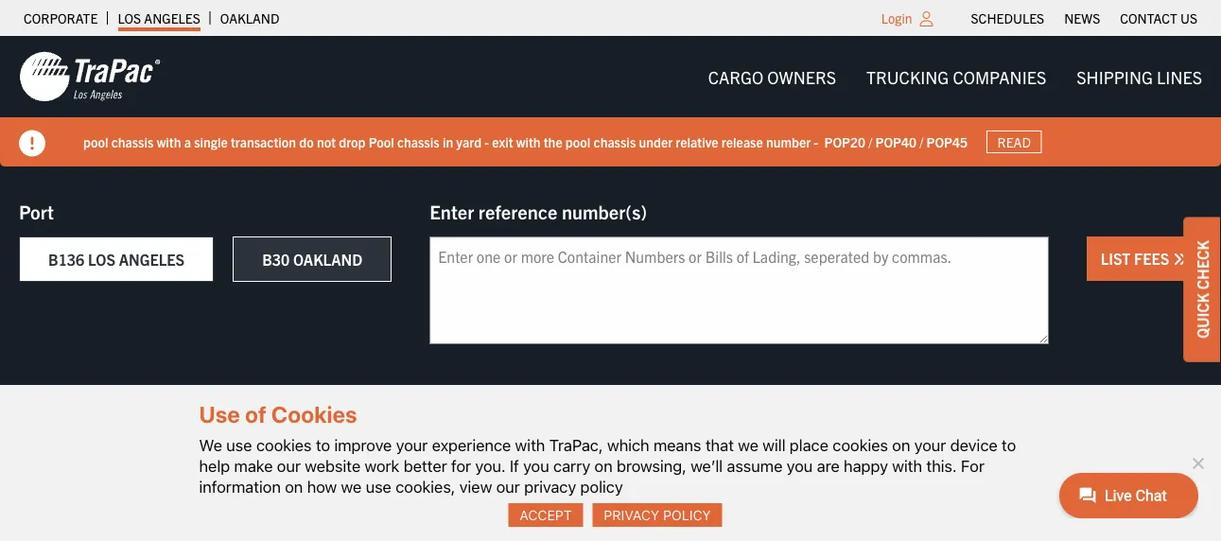 Task type: locate. For each thing, give the bounding box(es) containing it.
privacy
[[604, 507, 660, 523]]

1 horizontal spatial -
[[814, 133, 819, 150]]

light image
[[921, 11, 934, 27]]

pop45
[[927, 133, 968, 150]]

will inside use of cookies we use cookies to improve your experience with trapac, which means that we will place cookies on your device to help make our website work better for you. if you carry on browsing, we'll assume you are happy with this. for information on how we use cookies, view our privacy policy
[[763, 436, 786, 455]]

with up and
[[515, 436, 546, 455]]

0 horizontal spatial for
[[324, 457, 342, 476]]

the
[[544, 133, 563, 150], [92, 457, 113, 476]]

chassis left under
[[594, 133, 636, 150]]

will right results
[[892, 457, 913, 476]]

make
[[234, 456, 273, 475]]

angeles left oakland link
[[144, 9, 200, 27]]

1 vertical spatial our
[[497, 477, 520, 496]]

1 vertical spatial the
[[92, 457, 113, 476]]

cargo owners link
[[693, 58, 852, 96]]

los right b136
[[88, 250, 115, 269]]

accept link
[[509, 504, 584, 527]]

0 vertical spatial oakland
[[220, 9, 280, 27]]

device
[[951, 436, 998, 455]]

menu bar containing cargo owners
[[693, 58, 1218, 96]]

means
[[654, 436, 702, 455]]

angeles
[[144, 9, 200, 27], [119, 250, 185, 269]]

1 vertical spatial we
[[341, 477, 362, 496]]

use down payments.
[[366, 477, 392, 496]]

/ right pop20
[[869, 133, 873, 150]]

1 horizontal spatial pool
[[566, 133, 591, 150]]

0 horizontal spatial will
[[763, 436, 786, 455]]

chassis
[[111, 133, 154, 150], [397, 133, 440, 150], [594, 133, 636, 150]]

to right device
[[1002, 436, 1017, 455]]

1 cookies from the left
[[256, 436, 312, 455]]

which
[[608, 436, 650, 455]]

-
[[485, 133, 489, 150], [814, 133, 819, 150]]

information
[[199, 477, 281, 496]]

lines
[[1158, 66, 1203, 87]]

2 / from the left
[[920, 133, 924, 150]]

for
[[962, 456, 985, 475]]

1 you from the left
[[524, 456, 550, 475]]

to
[[316, 436, 330, 455], [1002, 436, 1017, 455], [193, 457, 206, 476]]

we down website
[[341, 477, 362, 496]]

you right if
[[524, 456, 550, 475]]

0 vertical spatial the
[[544, 133, 563, 150]]

menu bar down light 'icon'
[[693, 58, 1218, 96]]

0 vertical spatial our
[[277, 456, 301, 475]]

website
[[305, 456, 361, 475]]

trucking companies link
[[852, 58, 1062, 96]]

0 vertical spatial on
[[893, 436, 911, 455]]

1 horizontal spatial los
[[118, 9, 141, 27]]

experience
[[432, 436, 511, 455]]

3 chassis from the left
[[594, 133, 636, 150]]

above
[[151, 457, 190, 476]]

list
[[1102, 249, 1131, 268]]

0 horizontal spatial -
[[485, 133, 489, 150]]

read link
[[987, 130, 1042, 154]]

privacy
[[525, 477, 577, 496]]

1 horizontal spatial search
[[798, 457, 842, 476]]

2 vertical spatial on
[[285, 477, 303, 496]]

pool
[[83, 133, 108, 150], [566, 133, 591, 150]]

port
[[19, 199, 54, 223]]

your
[[396, 436, 428, 455], [915, 436, 947, 455], [460, 457, 489, 476], [603, 457, 631, 476]]

the left form on the bottom
[[92, 457, 113, 476]]

perform
[[210, 457, 262, 476]]

1 horizontal spatial we
[[738, 436, 759, 455]]

with
[[157, 133, 181, 150], [517, 133, 541, 150], [515, 436, 546, 455], [893, 456, 923, 475]]

that
[[706, 436, 734, 455]]

chassis down los angeles image at the top left
[[111, 133, 154, 150]]

2 for from the left
[[324, 457, 342, 476]]

enter
[[430, 199, 474, 223]]

1 / from the left
[[869, 133, 873, 150]]

pool right solid image
[[83, 133, 108, 150]]

pool chassis with a single transaction  do not drop pool chassis in yard -  exit with the pool chassis under relative release number -  pop20 / pop40 / pop45
[[83, 133, 968, 150]]

0 horizontal spatial cookies
[[256, 436, 312, 455]]

0 horizontal spatial we
[[341, 477, 362, 496]]

los angeles link
[[118, 5, 200, 31]]

pop20
[[825, 133, 866, 150]]

1 horizontal spatial you
[[787, 456, 813, 475]]

0 horizontal spatial use
[[66, 457, 89, 476]]

0 horizontal spatial chassis
[[111, 133, 154, 150]]

a left single at the top left of the page
[[184, 133, 191, 150]]

for up how
[[324, 457, 342, 476]]

will up your
[[763, 436, 786, 455]]

los angeles image
[[19, 50, 161, 103]]

use of cookies we use cookies to improve your experience with trapac, which means that we will place cookies on your device to help make our website work better for you. if you carry on browsing, we'll assume you are happy with this. for information on how we use cookies, view our privacy policy
[[199, 401, 1017, 496]]

0 horizontal spatial /
[[869, 133, 873, 150]]

corporate link
[[24, 5, 98, 31]]

reference right enter
[[479, 199, 558, 223]]

angeles right b136
[[119, 250, 185, 269]]

1 vertical spatial a
[[265, 457, 273, 476]]

we
[[199, 436, 222, 455]]

1 horizontal spatial cookies
[[833, 436, 889, 455]]

los
[[118, 9, 141, 27], [88, 250, 115, 269]]

corporate
[[24, 9, 98, 27]]

- left 'exit' at the left top
[[485, 133, 489, 150]]

on left how
[[285, 477, 303, 496]]

we up assume on the right of the page
[[738, 436, 759, 455]]

0 vertical spatial menu bar
[[962, 5, 1208, 31]]

chassis left in on the top left of page
[[397, 133, 440, 150]]

a
[[184, 133, 191, 150], [265, 457, 273, 476]]

1 vertical spatial oakland
[[293, 250, 363, 269]]

trucking
[[867, 66, 950, 87]]

cookies,
[[396, 477, 456, 496]]

0 vertical spatial use
[[227, 436, 252, 455]]

on up policy
[[595, 456, 613, 475]]

0 vertical spatial will
[[763, 436, 786, 455]]

0 horizontal spatial search
[[276, 457, 320, 476]]

oakland link
[[220, 5, 280, 31]]

menu bar
[[962, 5, 1208, 31], [693, 58, 1218, 96]]

2 - from the left
[[814, 133, 819, 150]]

1 for from the left
[[452, 456, 471, 475]]

cargo owners
[[709, 66, 837, 87]]

our
[[277, 456, 301, 475], [497, 477, 520, 496]]

1 vertical spatial reference
[[635, 457, 697, 476]]

los right corporate
[[118, 9, 141, 27]]

do
[[299, 133, 314, 150]]

1 horizontal spatial to
[[316, 436, 330, 455]]

1 horizontal spatial on
[[595, 456, 613, 475]]

schedules link
[[972, 5, 1045, 31]]

menu bar containing schedules
[[962, 5, 1208, 31]]

0 horizontal spatial you
[[524, 456, 550, 475]]

pool up number(s)
[[566, 133, 591, 150]]

1 horizontal spatial a
[[265, 457, 273, 476]]

0 vertical spatial we
[[738, 436, 759, 455]]

contact us
[[1121, 9, 1198, 27]]

- right number
[[814, 133, 819, 150]]

our right make
[[277, 456, 301, 475]]

/ left pop45
[[920, 133, 924, 150]]

oakland right b30
[[293, 250, 363, 269]]

login link
[[882, 9, 913, 27]]

our down please use the form above to perform a search for payments. select your port and provide your reference numbers. your search results will appear here.
[[497, 477, 520, 496]]

for down experience
[[452, 456, 471, 475]]

companies
[[954, 66, 1047, 87]]

0 horizontal spatial a
[[184, 133, 191, 150]]

the inside banner
[[544, 133, 563, 150]]

happy
[[844, 456, 889, 475]]

1 search from the left
[[276, 457, 320, 476]]

read
[[998, 133, 1032, 150]]

improve
[[335, 436, 392, 455]]

0 horizontal spatial oakland
[[220, 9, 280, 27]]

0 vertical spatial reference
[[479, 199, 558, 223]]

0 vertical spatial a
[[184, 133, 191, 150]]

news
[[1065, 9, 1101, 27]]

you
[[524, 456, 550, 475], [787, 456, 813, 475]]

your up appear
[[915, 436, 947, 455]]

how
[[307, 477, 337, 496]]

use right please
[[66, 457, 89, 476]]

1 horizontal spatial our
[[497, 477, 520, 496]]

2 vertical spatial use
[[366, 477, 392, 496]]

on left device
[[893, 436, 911, 455]]

use up perform at the left bottom
[[227, 436, 252, 455]]

banner containing cargo owners
[[0, 36, 1222, 167]]

the right 'exit' at the left top
[[544, 133, 563, 150]]

1 horizontal spatial will
[[892, 457, 913, 476]]

1 horizontal spatial /
[[920, 133, 924, 150]]

quick check link
[[1184, 217, 1222, 362]]

oakland right los angeles link
[[220, 9, 280, 27]]

1 horizontal spatial the
[[544, 133, 563, 150]]

2 search from the left
[[798, 457, 842, 476]]

2 horizontal spatial on
[[893, 436, 911, 455]]

under
[[639, 133, 673, 150]]

1 vertical spatial los
[[88, 250, 115, 269]]

cookies up make
[[256, 436, 312, 455]]

contact
[[1121, 9, 1178, 27]]

a right perform at the left bottom
[[265, 457, 273, 476]]

list fees button
[[1087, 237, 1203, 281]]

0 vertical spatial los
[[118, 9, 141, 27]]

you down place
[[787, 456, 813, 475]]

search up how
[[276, 457, 320, 476]]

for
[[452, 456, 471, 475], [324, 457, 342, 476]]

number(s)
[[562, 199, 648, 223]]

to down we
[[193, 457, 206, 476]]

0 horizontal spatial on
[[285, 477, 303, 496]]

1 chassis from the left
[[111, 133, 154, 150]]

yard
[[457, 133, 482, 150]]

2 horizontal spatial use
[[366, 477, 392, 496]]

2 chassis from the left
[[397, 133, 440, 150]]

/
[[869, 133, 873, 150], [920, 133, 924, 150]]

1 vertical spatial menu bar
[[693, 58, 1218, 96]]

cookies up happy
[[833, 436, 889, 455]]

search down place
[[798, 457, 842, 476]]

solid image
[[1174, 252, 1189, 267]]

1 vertical spatial use
[[66, 457, 89, 476]]

2 horizontal spatial chassis
[[594, 133, 636, 150]]

1 horizontal spatial for
[[452, 456, 471, 475]]

numbers.
[[701, 457, 762, 476]]

to up website
[[316, 436, 330, 455]]

banner
[[0, 36, 1222, 167]]

1 horizontal spatial use
[[227, 436, 252, 455]]

menu bar up shipping
[[962, 5, 1208, 31]]

1 horizontal spatial chassis
[[397, 133, 440, 150]]

reference down means
[[635, 457, 697, 476]]

we'll
[[691, 456, 723, 475]]

payments.
[[345, 457, 412, 476]]

0 horizontal spatial pool
[[83, 133, 108, 150]]



Task type: describe. For each thing, give the bounding box(es) containing it.
relative
[[676, 133, 719, 150]]

b136 los angeles
[[48, 250, 185, 269]]

for inside use of cookies we use cookies to improve your experience with trapac, which means that we will place cookies on your device to help make our website work better for you. if you carry on browsing, we'll assume you are happy with this. for information on how we use cookies, view our privacy policy
[[452, 456, 471, 475]]

Enter reference number(s) text field
[[430, 237, 1050, 345]]

quick check
[[1194, 241, 1212, 339]]

shipping lines
[[1077, 66, 1203, 87]]

your down which
[[603, 457, 631, 476]]

work
[[365, 456, 400, 475]]

browsing,
[[617, 456, 687, 475]]

b136
[[48, 250, 84, 269]]

better
[[404, 456, 447, 475]]

0 vertical spatial angeles
[[144, 9, 200, 27]]

transaction
[[231, 133, 296, 150]]

are
[[817, 456, 840, 475]]

0 horizontal spatial to
[[193, 457, 206, 476]]

number
[[767, 133, 811, 150]]

0 horizontal spatial our
[[277, 456, 301, 475]]

menu bar inside banner
[[693, 58, 1218, 96]]

exit
[[492, 133, 514, 150]]

solid image
[[19, 130, 45, 157]]

policy
[[581, 477, 623, 496]]

provide
[[551, 457, 599, 476]]

b30 oakland
[[262, 250, 363, 269]]

login
[[882, 9, 913, 27]]

assume
[[727, 456, 783, 475]]

drop
[[339, 133, 366, 150]]

contact us link
[[1121, 5, 1198, 31]]

trucking companies
[[867, 66, 1047, 87]]

us
[[1181, 9, 1198, 27]]

your up better
[[396, 436, 428, 455]]

privacy policy
[[604, 507, 712, 523]]

with right 'exit' at the left top
[[517, 133, 541, 150]]

shipping
[[1077, 66, 1154, 87]]

pop40
[[876, 133, 917, 150]]

fees
[[1135, 249, 1170, 268]]

enter reference number(s)
[[430, 199, 648, 223]]

1 pool from the left
[[83, 133, 108, 150]]

in
[[443, 133, 454, 150]]

with left single at the top left of the page
[[157, 133, 181, 150]]

here.
[[966, 457, 1000, 476]]

port
[[492, 457, 519, 476]]

accept
[[520, 507, 573, 523]]

a inside banner
[[184, 133, 191, 150]]

quick
[[1194, 293, 1212, 339]]

shipping lines link
[[1062, 58, 1218, 96]]

news link
[[1065, 5, 1101, 31]]

trapac,
[[550, 436, 603, 455]]

1 - from the left
[[485, 133, 489, 150]]

place
[[790, 436, 829, 455]]

0 horizontal spatial reference
[[479, 199, 558, 223]]

carry
[[554, 456, 591, 475]]

you.
[[476, 456, 506, 475]]

1 horizontal spatial oakland
[[293, 250, 363, 269]]

select
[[416, 457, 457, 476]]

view
[[460, 477, 493, 496]]

no image
[[1189, 454, 1208, 473]]

with left this.
[[893, 456, 923, 475]]

policy
[[663, 507, 712, 523]]

if
[[510, 456, 519, 475]]

please use the form above to perform a search for payments. select your port and provide your reference numbers. your search results will appear here.
[[19, 457, 1000, 476]]

2 you from the left
[[787, 456, 813, 475]]

appear
[[917, 457, 963, 476]]

results
[[845, 457, 889, 476]]

0 horizontal spatial the
[[92, 457, 113, 476]]

check
[[1194, 241, 1212, 290]]

1 vertical spatial will
[[892, 457, 913, 476]]

this.
[[927, 456, 957, 475]]

schedules
[[972, 9, 1045, 27]]

use
[[199, 401, 240, 427]]

2 pool from the left
[[566, 133, 591, 150]]

pool
[[369, 133, 394, 150]]

please
[[19, 457, 62, 476]]

list fees
[[1102, 249, 1174, 268]]

b30
[[262, 250, 290, 269]]

help
[[199, 456, 230, 475]]

single
[[194, 133, 228, 150]]

privacy policy link
[[593, 504, 723, 527]]

1 horizontal spatial reference
[[635, 457, 697, 476]]

los angeles
[[118, 9, 200, 27]]

of
[[245, 401, 267, 427]]

your up view
[[460, 457, 489, 476]]

release
[[722, 133, 764, 150]]

2 horizontal spatial to
[[1002, 436, 1017, 455]]

cookies
[[271, 401, 357, 427]]

your
[[765, 457, 794, 476]]

2 cookies from the left
[[833, 436, 889, 455]]

1 vertical spatial on
[[595, 456, 613, 475]]

0 horizontal spatial los
[[88, 250, 115, 269]]

form
[[117, 457, 147, 476]]

1 vertical spatial angeles
[[119, 250, 185, 269]]



Task type: vqa. For each thing, say whether or not it's contained in the screenshot.
the left OAKLAND
yes



